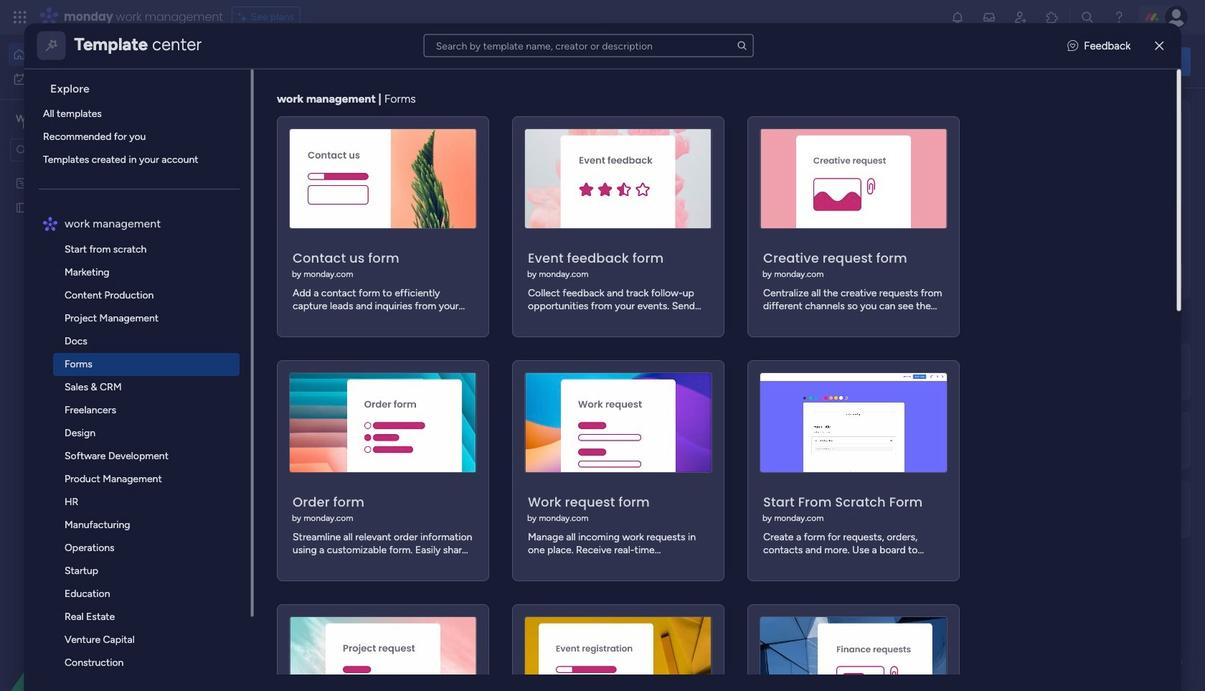Task type: vqa. For each thing, say whether or not it's contained in the screenshot.
v2 user feedback "icon"
yes



Task type: locate. For each thing, give the bounding box(es) containing it.
1 vertical spatial option
[[9, 67, 174, 90]]

Search in workspace field
[[30, 142, 120, 158]]

1 vertical spatial component image
[[290, 454, 302, 467]]

0 horizontal spatial workspace image
[[14, 111, 28, 127]]

1 vertical spatial lottie animation element
[[0, 546, 183, 691]]

1 public board image from the left
[[240, 262, 256, 278]]

heading
[[38, 69, 251, 102]]

workspace image
[[14, 111, 28, 127], [245, 433, 280, 468]]

0 horizontal spatial lottie animation image
[[0, 546, 183, 691]]

1 horizontal spatial lottie animation image
[[570, 34, 973, 89]]

close image
[[1156, 40, 1165, 51]]

search image
[[737, 40, 748, 51]]

lottie animation element
[[570, 34, 973, 89], [0, 546, 183, 691]]

invite members image
[[1014, 10, 1029, 24]]

2 vertical spatial option
[[0, 170, 183, 173]]

0 element
[[367, 342, 384, 359]]

component image inside quick search results list box
[[477, 285, 490, 298]]

lottie animation image for right lottie animation element
[[570, 34, 973, 89]]

component image
[[477, 285, 490, 298], [290, 454, 302, 467]]

0 vertical spatial workspace image
[[14, 111, 28, 127]]

quick search results list box
[[222, 134, 942, 324]]

1 vertical spatial workspace image
[[245, 433, 280, 468]]

select product image
[[13, 10, 27, 24]]

1 horizontal spatial public board image
[[477, 262, 493, 278]]

v2 user feedback image left the v2 bolt switch image on the right of page
[[1068, 38, 1079, 54]]

lottie animation image for the bottommost lottie animation element
[[0, 546, 183, 691]]

public board image
[[240, 262, 256, 278], [477, 262, 493, 278]]

v2 user feedback image
[[1068, 38, 1079, 54], [988, 53, 999, 69]]

help image
[[1113, 10, 1127, 24]]

0 vertical spatial lottie animation element
[[570, 34, 973, 89]]

explore element
[[38, 102, 251, 171]]

1 horizontal spatial v2 user feedback image
[[1068, 38, 1079, 54]]

1 horizontal spatial component image
[[477, 285, 490, 298]]

see plans image
[[238, 9, 251, 25]]

0 horizontal spatial public board image
[[240, 262, 256, 278]]

0 vertical spatial component image
[[477, 285, 490, 298]]

contact sales element
[[976, 481, 1191, 538]]

notifications image
[[951, 10, 965, 24]]

0 vertical spatial option
[[9, 43, 174, 66]]

1 horizontal spatial lottie animation element
[[570, 34, 973, 89]]

0 vertical spatial lottie animation image
[[570, 34, 973, 89]]

0 horizontal spatial lottie animation element
[[0, 546, 183, 691]]

work management templates element
[[38, 238, 251, 691]]

lottie animation image
[[570, 34, 973, 89], [0, 546, 183, 691]]

None search field
[[424, 34, 754, 57]]

1 vertical spatial lottie animation image
[[0, 546, 183, 691]]

1 horizontal spatial workspace image
[[245, 433, 280, 468]]

list box
[[30, 69, 254, 691], [0, 168, 183, 413]]

0 horizontal spatial component image
[[290, 454, 302, 467]]

v2 bolt switch image
[[1100, 53, 1108, 69]]

option
[[9, 43, 174, 66], [9, 67, 174, 90], [0, 170, 183, 173]]

v2 user feedback image down update feed icon
[[988, 53, 999, 69]]



Task type: describe. For each thing, give the bounding box(es) containing it.
help center element
[[976, 412, 1191, 469]]

public board image
[[15, 200, 29, 214]]

0 horizontal spatial v2 user feedback image
[[988, 53, 999, 69]]

update feed image
[[983, 10, 997, 24]]

bob builder image
[[1166, 6, 1189, 29]]

Search by template name, creator or description search field
[[424, 34, 754, 57]]

component image
[[240, 285, 253, 298]]

monday marketplace image
[[1046, 10, 1060, 24]]

workspace selection element
[[14, 111, 114, 129]]

open update feed (inbox) image
[[222, 342, 239, 359]]

getting started element
[[976, 343, 1191, 400]]

2 public board image from the left
[[477, 262, 493, 278]]

search everything image
[[1081, 10, 1095, 24]]

templates image image
[[989, 108, 1179, 207]]



